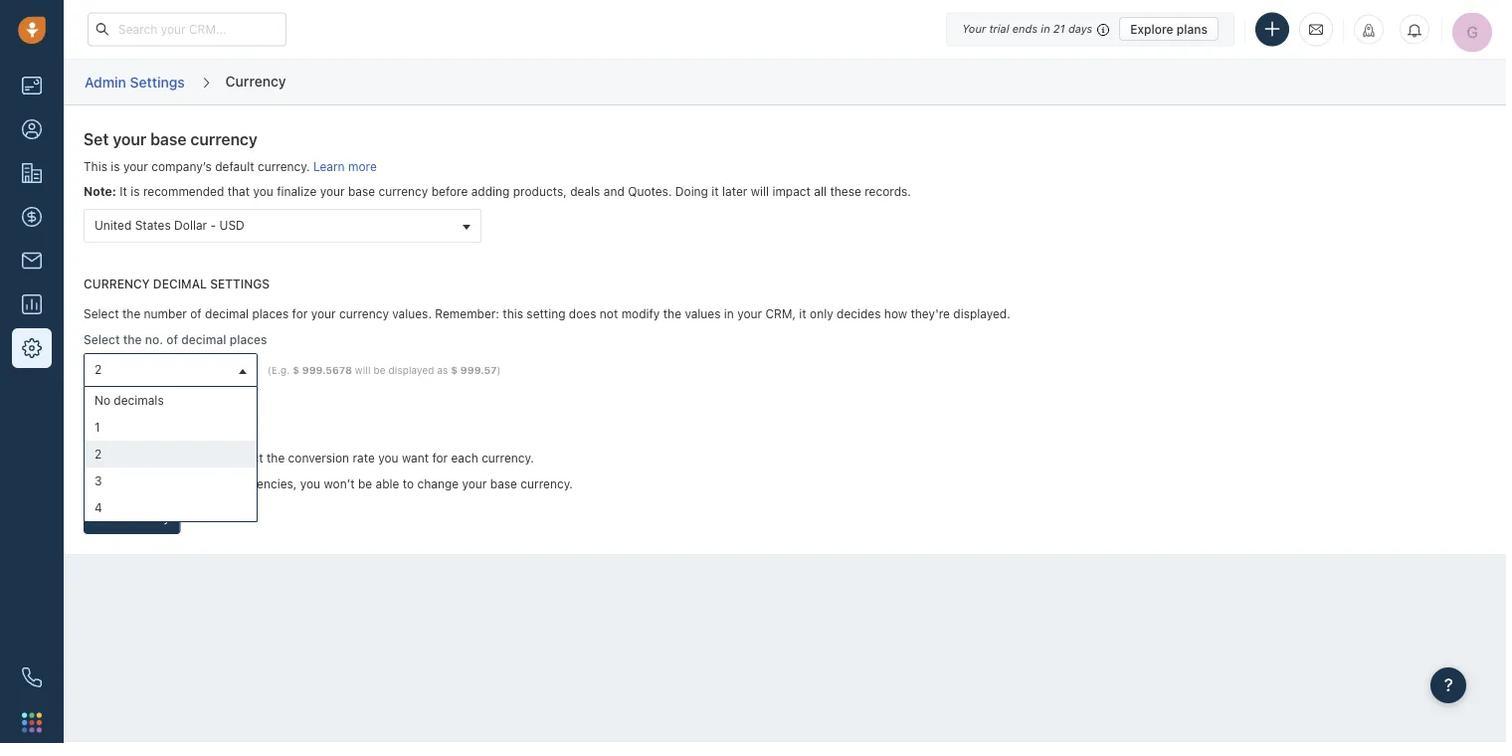 Task type: vqa. For each thing, say whether or not it's contained in the screenshot.
'want'
yes



Task type: describe. For each thing, give the bounding box(es) containing it.
records.
[[865, 185, 911, 199]]

1 vertical spatial currency.
[[482, 451, 534, 465]]

1 vertical spatial settings
[[210, 277, 270, 291]]

you right that
[[253, 185, 273, 199]]

days
[[1068, 22, 1092, 35]]

of for number
[[190, 307, 202, 321]]

values
[[685, 307, 721, 321]]

currencies,
[[234, 476, 297, 490]]

your trial ends in 21 days
[[962, 22, 1092, 35]]

0 vertical spatial be
[[374, 364, 386, 375]]

2 inside dropdown button
[[95, 362, 102, 376]]

united states dollar - usd
[[95, 218, 245, 232]]

explore plans link
[[1119, 17, 1219, 41]]

deals
[[570, 185, 600, 199]]

they're
[[911, 307, 950, 321]]

1
[[95, 420, 100, 434]]

0 vertical spatial currency.
[[258, 159, 310, 173]]

2 button
[[84, 353, 258, 387]]

currency decimal settings
[[84, 277, 270, 291]]

1 horizontal spatial other
[[201, 476, 231, 490]]

each
[[451, 451, 478, 465]]

note: it is recommended that you finalize your base currency before adding products, deals and quotes. doing it later will impact all these records.
[[84, 185, 911, 199]]

values.
[[392, 307, 432, 321]]

2 inside 1 2 3 4
[[95, 447, 102, 461]]

set your base currency
[[84, 129, 258, 148]]

usd
[[219, 218, 245, 232]]

ends
[[1012, 22, 1038, 35]]

admin
[[85, 73, 126, 90]]

your up it
[[123, 159, 148, 173]]

crm,
[[765, 307, 796, 321]]

no decimals
[[95, 393, 164, 407]]

decimal for no.
[[181, 332, 226, 346]]

add for add more currencies
[[84, 421, 114, 440]]

to
[[403, 476, 414, 490]]

phone image
[[22, 667, 42, 687]]

conversion
[[288, 451, 349, 465]]

select the number of decimal places for your currency values. remember: this setting does not modify the values in your crm, it only decides how they're displayed.
[[84, 307, 1010, 321]]

default
[[215, 159, 254, 173]]

displayed.
[[953, 307, 1010, 321]]

currencies for other
[[142, 451, 202, 465]]

of for no.
[[166, 332, 178, 346]]

21
[[1053, 22, 1065, 35]]

999.5678
[[302, 364, 352, 375]]

not
[[600, 307, 618, 321]]

rate
[[353, 451, 375, 465]]

currency for currency
[[225, 72, 286, 89]]

0 vertical spatial will
[[751, 185, 769, 199]]

select the no. of decimal places
[[84, 332, 267, 346]]

1 vertical spatial it
[[799, 307, 806, 321]]

change
[[417, 476, 459, 490]]

2 option
[[85, 441, 257, 467]]

3 option
[[85, 467, 257, 494]]

decimals
[[114, 393, 164, 407]]

impact
[[772, 185, 811, 199]]

( e.g. $ 999.5678 will be displayed as $ 999.57 )
[[268, 364, 501, 375]]

2 vertical spatial currency.
[[521, 476, 573, 490]]

decimal for number
[[205, 307, 249, 321]]

1 option
[[85, 414, 257, 441]]

add for add currency
[[95, 510, 117, 524]]

states
[[135, 218, 171, 232]]

your up "999.5678"
[[311, 307, 336, 321]]

your down learn
[[320, 185, 345, 199]]

these
[[830, 185, 861, 199]]

your right the set
[[113, 129, 146, 148]]

displayed
[[388, 364, 434, 375]]

setting
[[527, 307, 566, 321]]

only
[[810, 307, 833, 321]]

1 vertical spatial for
[[432, 451, 448, 465]]

list box containing no decimals
[[85, 387, 257, 521]]

dollar
[[174, 218, 207, 232]]

add other currencies and select the conversion rate you want for each currency.
[[84, 451, 534, 465]]

1 vertical spatial is
[[131, 185, 140, 199]]

you left add
[[153, 476, 173, 490]]

0 horizontal spatial more
[[118, 421, 156, 440]]

the left number
[[122, 307, 140, 321]]

999.57
[[460, 364, 497, 375]]

this is your company's default currency. learn more
[[84, 159, 377, 173]]

as
[[437, 364, 448, 375]]

united
[[95, 218, 132, 232]]

learn
[[313, 159, 345, 173]]

select
[[229, 451, 263, 465]]

the left no.
[[123, 332, 142, 346]]

1 2 3 4
[[95, 420, 102, 515]]

0 vertical spatial for
[[292, 307, 308, 321]]

want
[[402, 451, 429, 465]]

that
[[227, 185, 250, 199]]

0 horizontal spatial and
[[205, 451, 226, 465]]



Task type: locate. For each thing, give the bounding box(es) containing it.
note:
[[84, 185, 116, 199], [84, 476, 116, 490]]

$
[[293, 364, 299, 375], [451, 364, 458, 375]]

places
[[252, 307, 289, 321], [230, 332, 267, 346]]

currencies up 2 option
[[160, 421, 240, 440]]

0 vertical spatial note:
[[84, 185, 116, 199]]

1 vertical spatial will
[[355, 364, 371, 375]]

0 horizontal spatial in
[[724, 307, 734, 321]]

currency
[[225, 72, 286, 89], [84, 277, 150, 291]]

add down no
[[84, 421, 114, 440]]

2 note: from the top
[[84, 476, 116, 490]]

1 vertical spatial decimal
[[181, 332, 226, 346]]

the up currencies,
[[267, 451, 285, 465]]

1 vertical spatial add
[[84, 451, 106, 465]]

0 horizontal spatial currency
[[84, 277, 150, 291]]

0 vertical spatial it
[[712, 185, 719, 199]]

1 horizontal spatial more
[[348, 159, 377, 173]]

does
[[569, 307, 596, 321]]

currency inside button
[[120, 510, 170, 524]]

for up "999.5678"
[[292, 307, 308, 321]]

Search your CRM... text field
[[88, 12, 286, 46]]

add more currencies
[[84, 421, 240, 440]]

email image
[[1309, 21, 1323, 38]]

add
[[176, 476, 198, 490]]

0 vertical spatial places
[[252, 307, 289, 321]]

1 horizontal spatial is
[[131, 185, 140, 199]]

admin settings link
[[84, 66, 186, 98]]

be
[[374, 364, 386, 375], [358, 476, 372, 490]]

other right add
[[201, 476, 231, 490]]

add for add other currencies and select the conversion rate you want for each currency.
[[84, 451, 106, 465]]

select for select the number of decimal places for your currency values. remember: this setting does not modify the values in your crm, it only decides how they're displayed.
[[84, 307, 119, 321]]

is right the this
[[111, 159, 120, 173]]

0 horizontal spatial base
[[150, 129, 187, 148]]

select for select the no. of decimal places
[[84, 332, 120, 346]]

1 horizontal spatial for
[[432, 451, 448, 465]]

doing
[[675, 185, 708, 199]]

$ right e.g. on the left of page
[[293, 364, 299, 375]]

0 horizontal spatial it
[[712, 185, 719, 199]]

currency down search your crm... 'text field'
[[225, 72, 286, 89]]

2 $ from the left
[[451, 364, 458, 375]]

2 vertical spatial base
[[490, 476, 517, 490]]

1 vertical spatial 2
[[95, 447, 102, 461]]

add inside button
[[95, 510, 117, 524]]

no
[[95, 393, 110, 407]]

select
[[84, 307, 119, 321], [84, 332, 120, 346]]

1 horizontal spatial it
[[799, 307, 806, 321]]

0 vertical spatial add
[[84, 421, 114, 440]]

decides
[[837, 307, 881, 321]]

base
[[150, 129, 187, 148], [348, 185, 375, 199], [490, 476, 517, 490]]

1 vertical spatial in
[[724, 307, 734, 321]]

it left the later
[[712, 185, 719, 199]]

2
[[95, 362, 102, 376], [95, 447, 102, 461]]

settings
[[130, 73, 185, 90], [210, 277, 270, 291]]

in
[[1041, 22, 1050, 35], [724, 307, 734, 321]]

0 vertical spatial and
[[604, 185, 624, 199]]

places up 2 dropdown button
[[230, 332, 267, 346]]

once
[[120, 476, 149, 490]]

plans
[[1177, 22, 1208, 36]]

0 vertical spatial currencies
[[160, 421, 240, 440]]

2 2 from the top
[[95, 447, 102, 461]]

decimal up 2 dropdown button
[[181, 332, 226, 346]]

be left displayed
[[374, 364, 386, 375]]

2 vertical spatial add
[[95, 510, 117, 524]]

currency down once
[[120, 510, 170, 524]]

other up once
[[109, 451, 139, 465]]

you
[[253, 185, 273, 199], [378, 451, 398, 465], [153, 476, 173, 490], [300, 476, 320, 490]]

0 horizontal spatial settings
[[130, 73, 185, 90]]

1 vertical spatial more
[[118, 421, 156, 440]]

base right change
[[490, 476, 517, 490]]

1 horizontal spatial base
[[348, 185, 375, 199]]

your down each
[[462, 476, 487, 490]]

select left no.
[[84, 332, 120, 346]]

more right learn
[[348, 159, 377, 173]]

1 vertical spatial and
[[205, 451, 226, 465]]

-
[[210, 218, 216, 232]]

note: up '4'
[[84, 476, 116, 490]]

0 vertical spatial currency
[[225, 72, 286, 89]]

explore plans
[[1130, 22, 1208, 36]]

it
[[712, 185, 719, 199], [799, 307, 806, 321]]

will right the later
[[751, 185, 769, 199]]

)
[[497, 364, 501, 375]]

add currency button
[[84, 500, 181, 534]]

currency for currency decimal settings
[[84, 277, 150, 291]]

add up "3"
[[84, 451, 106, 465]]

this
[[503, 307, 523, 321]]

company's
[[151, 159, 212, 173]]

currency left before at the left top of page
[[378, 185, 428, 199]]

add currency
[[95, 510, 170, 524]]

this
[[84, 159, 107, 173]]

4
[[95, 501, 102, 515]]

for right "want"
[[432, 451, 448, 465]]

0 horizontal spatial of
[[166, 332, 178, 346]]

1 2 from the top
[[95, 362, 102, 376]]

the left values
[[663, 307, 681, 321]]

of right no.
[[166, 332, 178, 346]]

currency up number
[[84, 277, 150, 291]]

and right deals
[[604, 185, 624, 199]]

will
[[751, 185, 769, 199], [355, 364, 371, 375]]

admin settings
[[85, 73, 185, 90]]

settings down usd at the left of the page
[[210, 277, 270, 291]]

it
[[120, 185, 127, 199]]

0 vertical spatial base
[[150, 129, 187, 148]]

in left 21
[[1041, 22, 1050, 35]]

note: for add
[[84, 476, 116, 490]]

later
[[722, 185, 747, 199]]

0 vertical spatial 2
[[95, 362, 102, 376]]

currency.
[[258, 159, 310, 173], [482, 451, 534, 465], [521, 476, 573, 490]]

0 horizontal spatial for
[[292, 307, 308, 321]]

1 vertical spatial note:
[[84, 476, 116, 490]]

currencies
[[160, 421, 240, 440], [142, 451, 202, 465]]

1 vertical spatial currencies
[[142, 451, 202, 465]]

1 select from the top
[[84, 307, 119, 321]]

e.g.
[[272, 364, 290, 375]]

0 vertical spatial is
[[111, 159, 120, 173]]

learn more link
[[313, 159, 377, 173]]

0 horizontal spatial $
[[293, 364, 299, 375]]

base down learn more link
[[348, 185, 375, 199]]

1 vertical spatial other
[[201, 476, 231, 490]]

of right number
[[190, 307, 202, 321]]

1 horizontal spatial currency
[[225, 72, 286, 89]]

base up company's at the left of page
[[150, 129, 187, 148]]

and left the select
[[205, 451, 226, 465]]

note: for set
[[84, 185, 116, 199]]

0 vertical spatial more
[[348, 159, 377, 173]]

3
[[95, 474, 102, 488]]

1 horizontal spatial of
[[190, 307, 202, 321]]

1 vertical spatial places
[[230, 332, 267, 346]]

decimal
[[153, 277, 207, 291]]

won't
[[324, 476, 355, 490]]

finalize
[[277, 185, 317, 199]]

add down "3"
[[95, 510, 117, 524]]

0 vertical spatial select
[[84, 307, 119, 321]]

1 horizontal spatial be
[[374, 364, 386, 375]]

1 horizontal spatial and
[[604, 185, 624, 199]]

note: once you add other currencies, you won't be able to change your base currency.
[[84, 476, 573, 490]]

currency up the this is your company's default currency. learn more
[[190, 129, 258, 148]]

0 vertical spatial in
[[1041, 22, 1050, 35]]

all
[[814, 185, 827, 199]]

modify
[[621, 307, 660, 321]]

1 horizontal spatial $
[[451, 364, 458, 375]]

places for no.
[[230, 332, 267, 346]]

select left number
[[84, 307, 119, 321]]

list box
[[85, 387, 257, 521]]

is right it
[[131, 185, 140, 199]]

how
[[884, 307, 907, 321]]

0 horizontal spatial will
[[355, 364, 371, 375]]

1 horizontal spatial will
[[751, 185, 769, 199]]

1 note: from the top
[[84, 185, 116, 199]]

and
[[604, 185, 624, 199], [205, 451, 226, 465]]

1 horizontal spatial settings
[[210, 277, 270, 291]]

$ right as
[[451, 364, 458, 375]]

is
[[111, 159, 120, 173], [131, 185, 140, 199]]

(
[[268, 364, 272, 375]]

no decimals option
[[85, 387, 257, 414]]

your
[[962, 22, 986, 35]]

places for number
[[252, 307, 289, 321]]

1 horizontal spatial in
[[1041, 22, 1050, 35]]

4 option
[[85, 494, 257, 521]]

recommended
[[143, 185, 224, 199]]

number
[[144, 307, 187, 321]]

it left the only
[[799, 307, 806, 321]]

0 vertical spatial of
[[190, 307, 202, 321]]

you right rate
[[378, 451, 398, 465]]

decimal
[[205, 307, 249, 321], [181, 332, 226, 346]]

be left able
[[358, 476, 372, 490]]

0 horizontal spatial other
[[109, 451, 139, 465]]

currencies up "3" option
[[142, 451, 202, 465]]

your left crm, at the right top
[[737, 307, 762, 321]]

products,
[[513, 185, 567, 199]]

1 vertical spatial select
[[84, 332, 120, 346]]

1 $ from the left
[[293, 364, 299, 375]]

0 vertical spatial other
[[109, 451, 139, 465]]

places up ( on the left of the page
[[252, 307, 289, 321]]

adding
[[471, 185, 510, 199]]

settings right admin
[[130, 73, 185, 90]]

currencies for more
[[160, 421, 240, 440]]

note: left it
[[84, 185, 116, 199]]

decimal down decimal in the top of the page
[[205, 307, 249, 321]]

1 vertical spatial be
[[358, 476, 372, 490]]

1 vertical spatial currency
[[84, 277, 150, 291]]

0 horizontal spatial is
[[111, 159, 120, 173]]

more
[[348, 159, 377, 173], [118, 421, 156, 440]]

2 up "3"
[[95, 447, 102, 461]]

freshworks switcher image
[[22, 713, 42, 732]]

you down add other currencies and select the conversion rate you want for each currency.
[[300, 476, 320, 490]]

0 vertical spatial decimal
[[205, 307, 249, 321]]

quotes.
[[628, 185, 672, 199]]

explore
[[1130, 22, 1173, 36]]

able
[[376, 476, 399, 490]]

0 horizontal spatial be
[[358, 476, 372, 490]]

will right "999.5678"
[[355, 364, 371, 375]]

remember:
[[435, 307, 499, 321]]

0 vertical spatial settings
[[130, 73, 185, 90]]

before
[[431, 185, 468, 199]]

2 horizontal spatial base
[[490, 476, 517, 490]]

1 vertical spatial base
[[348, 185, 375, 199]]

more down decimals
[[118, 421, 156, 440]]

currency left values.
[[339, 307, 389, 321]]

trial
[[989, 22, 1009, 35]]

phone element
[[12, 658, 52, 697]]

no.
[[145, 332, 163, 346]]

2 select from the top
[[84, 332, 120, 346]]

2 up no
[[95, 362, 102, 376]]

1 vertical spatial of
[[166, 332, 178, 346]]

for
[[292, 307, 308, 321], [432, 451, 448, 465]]

set
[[84, 129, 109, 148]]

in right values
[[724, 307, 734, 321]]



